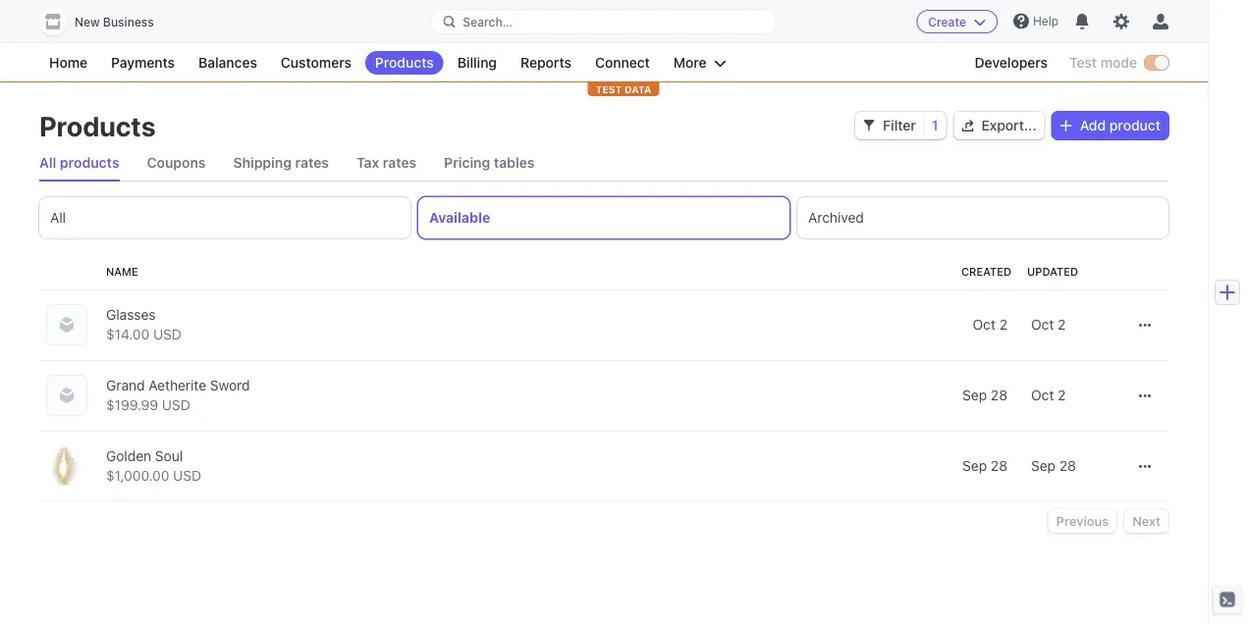 Task type: vqa. For each thing, say whether or not it's contained in the screenshot.
payment
no



Task type: locate. For each thing, give the bounding box(es) containing it.
new
[[75, 15, 100, 29]]

test
[[596, 83, 622, 95]]

products up 'products' at left top
[[39, 110, 156, 142]]

oct 2 link
[[644, 307, 1016, 343], [1024, 307, 1114, 343], [1024, 378, 1114, 414]]

usd inside golden soul $1,000.00 usd
[[173, 468, 202, 484]]

svg image inside add product link
[[1061, 120, 1072, 132]]

product
[[1110, 117, 1161, 134]]

test
[[1070, 55, 1097, 71]]

pricing tables
[[444, 155, 535, 171]]

2 for sep 28
[[1058, 388, 1066, 404]]

shipping
[[233, 155, 292, 171]]

2 vertical spatial usd
[[173, 468, 202, 484]]

all for all products
[[39, 155, 56, 171]]

connect link
[[585, 51, 660, 75]]

2 tab list from the top
[[39, 197, 1169, 239]]

1 horizontal spatial rates
[[383, 155, 417, 171]]

1 vertical spatial all
[[50, 210, 66, 226]]

all inside all button
[[50, 210, 66, 226]]

sep 28 link for oct 2
[[644, 378, 1016, 414]]

help
[[1033, 14, 1059, 28]]

all
[[39, 155, 56, 171], [50, 210, 66, 226]]

pricing tables link
[[444, 145, 535, 181]]

2 for oct 2
[[1058, 317, 1066, 333]]

0 vertical spatial all
[[39, 155, 56, 171]]

create button
[[917, 10, 998, 33]]

rates for shipping rates
[[295, 155, 329, 171]]

sep 28
[[963, 388, 1008, 404], [963, 458, 1008, 474], [1031, 458, 1076, 474]]

sep for sep
[[963, 458, 987, 474]]

tax rates link
[[357, 145, 417, 181]]

oct 2 down created
[[973, 317, 1008, 333]]

oct 2 for 2
[[1031, 317, 1066, 333]]

reports
[[521, 55, 572, 71]]

golden
[[106, 448, 151, 465]]

usd down aetherite
[[162, 397, 190, 414]]

0 horizontal spatial products
[[39, 110, 156, 142]]

coupons link
[[147, 145, 206, 181]]

sep 28 for oct 2
[[963, 388, 1008, 404]]

more button
[[664, 51, 736, 75]]

usd down soul
[[173, 468, 202, 484]]

1 vertical spatial tab list
[[39, 197, 1169, 239]]

all inside all products link
[[39, 155, 56, 171]]

sep 28 link
[[644, 378, 1016, 414], [644, 449, 1016, 484], [1024, 449, 1114, 484]]

all for all
[[50, 210, 66, 226]]

oct 2 down updated
[[1031, 317, 1066, 333]]

archived button
[[798, 197, 1169, 239]]

0 vertical spatial usd
[[153, 327, 182, 343]]

28
[[991, 388, 1008, 404], [991, 458, 1008, 474], [1060, 458, 1076, 474]]

oct for oct 2
[[1031, 317, 1054, 333]]

new business
[[75, 15, 154, 29]]

test data
[[596, 83, 652, 95]]

rates right shipping
[[295, 155, 329, 171]]

Search… text field
[[432, 9, 777, 34]]

balances link
[[189, 51, 267, 75]]

2
[[1000, 317, 1008, 333], [1058, 317, 1066, 333], [1058, 388, 1066, 404]]

1 tab list from the top
[[39, 145, 1169, 182]]

28 for oct 2
[[991, 388, 1008, 404]]

tax rates
[[357, 155, 417, 171]]

previous
[[1057, 514, 1109, 529]]

products link
[[365, 51, 444, 75]]

usd right $14.00
[[153, 327, 182, 343]]

svg image up next
[[1139, 461, 1151, 473]]

all left 'products' at left top
[[39, 155, 56, 171]]

available
[[429, 210, 490, 226]]

tax
[[357, 155, 379, 171]]

oct
[[973, 317, 996, 333], [1031, 317, 1054, 333], [1031, 388, 1054, 404]]

create
[[929, 15, 966, 28]]

1
[[932, 117, 939, 134]]

all button
[[39, 197, 411, 239]]

usd inside glasses $14.00 usd
[[153, 327, 182, 343]]

aetherite
[[149, 378, 206, 394]]

home
[[49, 55, 88, 71]]

balances
[[198, 55, 257, 71]]

all down all products link
[[50, 210, 66, 226]]

rates right tax
[[383, 155, 417, 171]]

products left billing
[[375, 55, 434, 71]]

connect
[[595, 55, 650, 71]]

oct 2 for 28
[[1031, 388, 1066, 404]]

svg image left add
[[1061, 120, 1072, 132]]

2 down updated
[[1058, 317, 1066, 333]]

2 left svg image
[[1058, 388, 1066, 404]]

updated
[[1027, 266, 1079, 278]]

Search… search field
[[432, 9, 777, 34]]

mode
[[1101, 55, 1137, 71]]

next button
[[1125, 510, 1169, 533]]

sep
[[963, 388, 987, 404], [963, 458, 987, 474], [1031, 458, 1056, 474]]

2 rates from the left
[[383, 155, 417, 171]]

oct 2
[[973, 317, 1008, 333], [1031, 317, 1066, 333], [1031, 388, 1066, 404]]

coupons
[[147, 155, 206, 171]]

products
[[375, 55, 434, 71], [39, 110, 156, 142]]

1 vertical spatial usd
[[162, 397, 190, 414]]

oct 2 left svg image
[[1031, 388, 1066, 404]]

0 vertical spatial products
[[375, 55, 434, 71]]

archived
[[808, 210, 864, 226]]

developers
[[975, 55, 1048, 71]]

1 horizontal spatial products
[[375, 55, 434, 71]]

new business button
[[39, 8, 174, 35]]

1 rates from the left
[[295, 155, 329, 171]]

developers link
[[965, 51, 1058, 75]]

usd
[[153, 327, 182, 343], [162, 397, 190, 414], [173, 468, 202, 484]]

0 horizontal spatial rates
[[295, 155, 329, 171]]

svg image
[[864, 120, 875, 132], [962, 120, 974, 132], [1061, 120, 1072, 132], [1139, 320, 1151, 331], [1139, 461, 1151, 473]]

tab list
[[39, 145, 1169, 182], [39, 197, 1169, 239]]

tab list containing all
[[39, 197, 1169, 239]]

billing
[[457, 55, 497, 71]]

0 vertical spatial tab list
[[39, 145, 1169, 182]]

svg image right 1
[[962, 120, 974, 132]]

sep 28 link for sep 28
[[644, 449, 1016, 484]]

products
[[60, 155, 119, 171]]

rates
[[295, 155, 329, 171], [383, 155, 417, 171]]



Task type: describe. For each thing, give the bounding box(es) containing it.
soul
[[155, 448, 183, 465]]

add product link
[[1053, 112, 1169, 139]]

tab list containing all products
[[39, 145, 1169, 182]]

2 down created
[[1000, 317, 1008, 333]]

home link
[[39, 51, 97, 75]]

reports link
[[511, 51, 581, 75]]

sword
[[210, 378, 250, 394]]

add product
[[1080, 117, 1161, 134]]

previous button
[[1049, 510, 1117, 533]]

grand aetherite sword $199.99 usd
[[106, 378, 250, 414]]

usd inside "grand aetherite sword $199.99 usd"
[[162, 397, 190, 414]]

payments
[[111, 55, 175, 71]]

search…
[[463, 15, 513, 28]]

glasses
[[106, 307, 156, 323]]

1 vertical spatial products
[[39, 110, 156, 142]]

svg image up svg image
[[1139, 320, 1151, 331]]

grand
[[106, 378, 145, 394]]

sep 28 for sep 28
[[963, 458, 1008, 474]]

next
[[1133, 514, 1161, 529]]

oct 2 link for oct 2
[[1024, 307, 1114, 343]]

oct 2 link for sep 28
[[1024, 378, 1114, 414]]

name
[[106, 266, 138, 278]]

more
[[674, 55, 707, 71]]

oct for sep 28
[[1031, 388, 1054, 404]]

rates for tax rates
[[383, 155, 417, 171]]

available button
[[418, 197, 790, 239]]

billing link
[[448, 51, 507, 75]]

golden soul $1,000.00 usd
[[106, 448, 202, 484]]

shipping rates
[[233, 155, 329, 171]]

svg image
[[1139, 390, 1151, 402]]

$14.00
[[106, 327, 149, 343]]

28 for sep 28
[[991, 458, 1008, 474]]

shipping rates link
[[233, 145, 329, 181]]

sep for oct
[[963, 388, 987, 404]]

customers
[[281, 55, 352, 71]]

$199.99
[[106, 397, 158, 414]]

filter
[[883, 117, 916, 134]]

export...
[[982, 117, 1037, 134]]

customers link
[[271, 51, 361, 75]]

created
[[962, 266, 1012, 278]]

svg image left the filter
[[864, 120, 875, 132]]

test mode
[[1070, 55, 1137, 71]]

glasses $14.00 usd
[[106, 307, 182, 343]]

export... button
[[954, 112, 1045, 139]]

data
[[625, 83, 652, 95]]

business
[[103, 15, 154, 29]]

all products
[[39, 155, 119, 171]]

$1,000.00
[[106, 468, 169, 484]]

add
[[1080, 117, 1106, 134]]

pricing
[[444, 155, 490, 171]]

help button
[[1006, 5, 1067, 37]]

all products link
[[39, 145, 119, 181]]

payments link
[[101, 51, 185, 75]]

tables
[[494, 155, 535, 171]]

svg image inside export... popup button
[[962, 120, 974, 132]]



